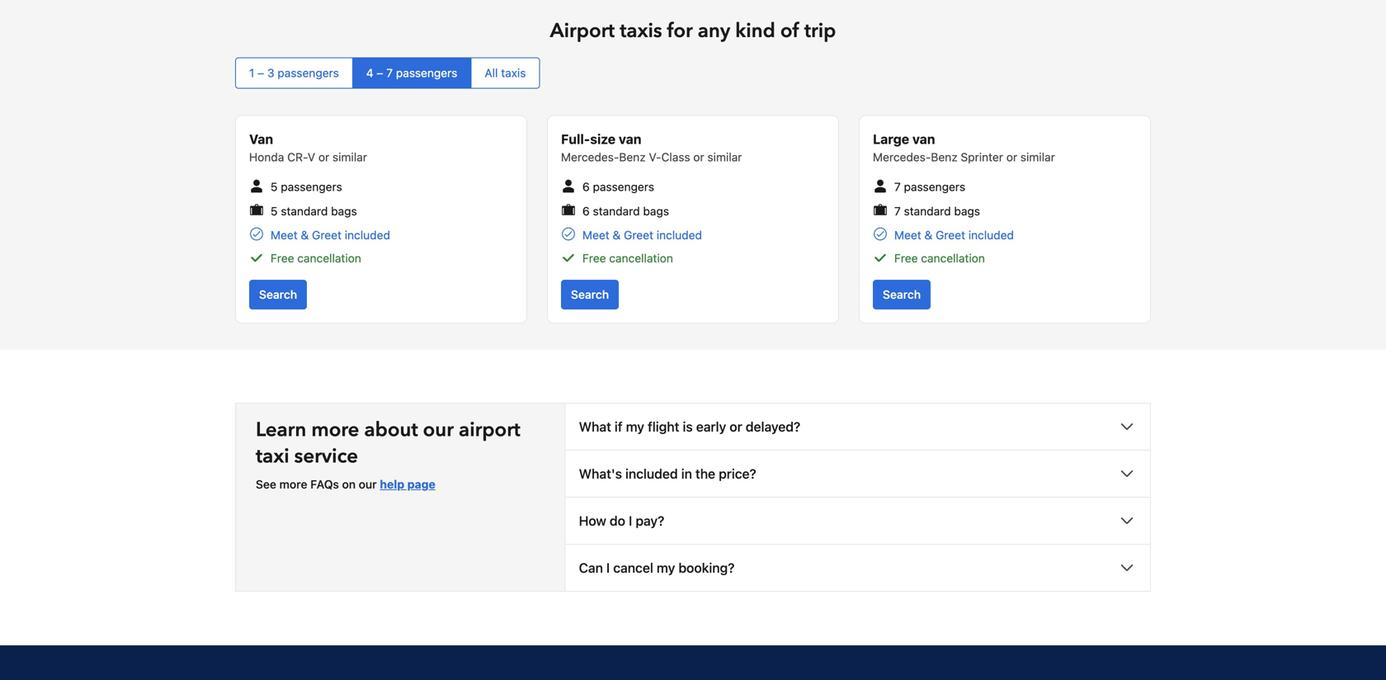 Task type: locate. For each thing, give the bounding box(es) containing it.
0 horizontal spatial &
[[301, 228, 309, 242]]

greet down 5 standard bags
[[312, 228, 342, 242]]

or right class at top left
[[694, 150, 705, 164]]

2 & from the left
[[613, 228, 621, 242]]

1 5 from the top
[[271, 180, 278, 194]]

taxis inside sort results by element
[[501, 66, 526, 80]]

0 vertical spatial 7
[[387, 66, 393, 80]]

3 standard from the left
[[904, 204, 952, 218]]

1 horizontal spatial more
[[312, 417, 359, 444]]

2 vertical spatial 7
[[895, 204, 901, 218]]

2 van from the left
[[913, 131, 936, 147]]

meet down 5 standard bags
[[271, 228, 298, 242]]

7 for 7 passengers
[[895, 180, 901, 194]]

included for van
[[657, 228, 702, 242]]

6 up 6 standard bags
[[583, 180, 590, 194]]

3 free from the left
[[895, 251, 918, 265]]

or inside large van mercedes-benz sprinter or similar
[[1007, 150, 1018, 164]]

2 6 from the top
[[583, 204, 590, 218]]

1 horizontal spatial i
[[629, 513, 633, 529]]

or right sprinter
[[1007, 150, 1018, 164]]

more
[[312, 417, 359, 444], [280, 478, 308, 491]]

i inside "how do i pay?" dropdown button
[[629, 513, 633, 529]]

bags down 5 passengers
[[331, 204, 357, 218]]

bags
[[331, 204, 357, 218], [643, 204, 669, 218], [955, 204, 981, 218]]

meet & greet included down 7 standard bags
[[895, 228, 1015, 242]]

2 horizontal spatial free cancellation
[[895, 251, 986, 265]]

1 vertical spatial i
[[607, 560, 610, 576]]

1 vertical spatial 5
[[271, 204, 278, 218]]

is
[[683, 419, 693, 435]]

can i cancel my booking? button
[[566, 545, 1151, 591]]

6
[[583, 180, 590, 194], [583, 204, 590, 218]]

honda
[[249, 150, 284, 164]]

can
[[579, 560, 603, 576]]

0 vertical spatial our
[[423, 417, 454, 444]]

2 horizontal spatial search button
[[873, 280, 931, 310]]

standard for cr-
[[281, 204, 328, 218]]

2 5 from the top
[[271, 204, 278, 218]]

similar right class at top left
[[708, 150, 742, 164]]

2 search button from the left
[[561, 280, 619, 310]]

mercedes- down large
[[873, 150, 931, 164]]

do
[[610, 513, 626, 529]]

1 benz from the left
[[619, 150, 646, 164]]

1 vertical spatial 6
[[583, 204, 590, 218]]

0 vertical spatial taxis
[[620, 17, 663, 45]]

greet for cr-
[[312, 228, 342, 242]]

my right 'if'
[[626, 419, 645, 435]]

in
[[682, 466, 693, 482]]

0 horizontal spatial cancellation
[[297, 251, 361, 265]]

1 horizontal spatial –
[[377, 66, 383, 80]]

search button for cr-
[[249, 280, 307, 310]]

0 horizontal spatial standard
[[281, 204, 328, 218]]

& down 5 standard bags
[[301, 228, 309, 242]]

1 search button from the left
[[249, 280, 307, 310]]

booking?
[[679, 560, 735, 576]]

standard down 5 passengers
[[281, 204, 328, 218]]

1 horizontal spatial search button
[[561, 280, 619, 310]]

more right see
[[280, 478, 308, 491]]

included left in
[[626, 466, 678, 482]]

0 horizontal spatial more
[[280, 478, 308, 491]]

2 free cancellation from the left
[[583, 251, 674, 265]]

1 & from the left
[[301, 228, 309, 242]]

v
[[308, 150, 315, 164]]

2 meet & greet included from the left
[[583, 228, 702, 242]]

5 down the honda
[[271, 180, 278, 194]]

free
[[271, 251, 294, 265], [583, 251, 606, 265], [895, 251, 918, 265]]

4
[[366, 66, 374, 80]]

van right large
[[913, 131, 936, 147]]

3 meet from the left
[[895, 228, 922, 242]]

standard down 6 passengers
[[593, 204, 640, 218]]

7 inside sort results by element
[[387, 66, 393, 80]]

1 horizontal spatial bags
[[643, 204, 669, 218]]

free down 7 standard bags
[[895, 251, 918, 265]]

3 search from the left
[[883, 288, 921, 301]]

2 horizontal spatial greet
[[936, 228, 966, 242]]

greet
[[312, 228, 342, 242], [624, 228, 654, 242], [936, 228, 966, 242]]

i
[[629, 513, 633, 529], [607, 560, 610, 576]]

passengers up 6 standard bags
[[593, 180, 655, 194]]

taxis
[[620, 17, 663, 45], [501, 66, 526, 80]]

airport
[[550, 17, 615, 45]]

& down 6 standard bags
[[613, 228, 621, 242]]

2 horizontal spatial &
[[925, 228, 933, 242]]

can i cancel my booking?
[[579, 560, 735, 576]]

2 cancellation from the left
[[609, 251, 674, 265]]

v-
[[649, 150, 662, 164]]

1 bags from the left
[[331, 204, 357, 218]]

large van mercedes-benz sprinter or similar
[[873, 131, 1056, 164]]

included
[[345, 228, 390, 242], [657, 228, 702, 242], [969, 228, 1015, 242], [626, 466, 678, 482]]

2 bags from the left
[[643, 204, 669, 218]]

greet for van
[[624, 228, 654, 242]]

benz left v-
[[619, 150, 646, 164]]

1 cancellation from the left
[[297, 251, 361, 265]]

what if my flight is early or delayed? button
[[566, 404, 1151, 450]]

meet & greet included for mercedes-
[[895, 228, 1015, 242]]

– for 3
[[258, 66, 264, 80]]

0 vertical spatial 6
[[583, 180, 590, 194]]

– right 1
[[258, 66, 264, 80]]

included for cr-
[[345, 228, 390, 242]]

free cancellation
[[271, 251, 361, 265], [583, 251, 674, 265], [895, 251, 986, 265]]

1 similar from the left
[[333, 150, 367, 164]]

passengers up 7 standard bags
[[904, 180, 966, 194]]

3 bags from the left
[[955, 204, 981, 218]]

1 horizontal spatial similar
[[708, 150, 742, 164]]

7 down '7 passengers'
[[895, 204, 901, 218]]

standard down '7 passengers'
[[904, 204, 952, 218]]

free cancellation down 6 standard bags
[[583, 251, 674, 265]]

meet & greet included down 5 standard bags
[[271, 228, 390, 242]]

1 horizontal spatial van
[[913, 131, 936, 147]]

bags for cr-
[[331, 204, 357, 218]]

1 greet from the left
[[312, 228, 342, 242]]

6 for 6 standard bags
[[583, 204, 590, 218]]

meet & greet included
[[271, 228, 390, 242], [583, 228, 702, 242], [895, 228, 1015, 242]]

passengers right '3'
[[278, 66, 339, 80]]

included down 6 standard bags
[[657, 228, 702, 242]]

2 meet from the left
[[583, 228, 610, 242]]

& down 7 standard bags
[[925, 228, 933, 242]]

included down 5 standard bags
[[345, 228, 390, 242]]

van
[[619, 131, 642, 147], [913, 131, 936, 147]]

1 vertical spatial our
[[359, 478, 377, 491]]

taxis left for
[[620, 17, 663, 45]]

footer
[[0, 645, 1387, 680]]

early
[[697, 419, 727, 435]]

free down 6 standard bags
[[583, 251, 606, 265]]

0 horizontal spatial free cancellation
[[271, 251, 361, 265]]

2 – from the left
[[377, 66, 383, 80]]

0 horizontal spatial similar
[[333, 150, 367, 164]]

my inside dropdown button
[[626, 419, 645, 435]]

van
[[249, 131, 273, 147]]

2 benz from the left
[[931, 150, 958, 164]]

cancellation down 7 standard bags
[[922, 251, 986, 265]]

bags down '7 passengers'
[[955, 204, 981, 218]]

included down 7 standard bags
[[969, 228, 1015, 242]]

3 meet & greet included from the left
[[895, 228, 1015, 242]]

benz inside large van mercedes-benz sprinter or similar
[[931, 150, 958, 164]]

how do i pay?
[[579, 513, 665, 529]]

2 horizontal spatial free
[[895, 251, 918, 265]]

help page link
[[380, 478, 436, 491]]

0 horizontal spatial meet & greet included
[[271, 228, 390, 242]]

& for van
[[613, 228, 621, 242]]

1 free cancellation from the left
[[271, 251, 361, 265]]

trip
[[805, 17, 837, 45]]

or right v
[[319, 150, 330, 164]]

similar right sprinter
[[1021, 150, 1056, 164]]

1 horizontal spatial meet
[[583, 228, 610, 242]]

0 horizontal spatial benz
[[619, 150, 646, 164]]

7 up 7 standard bags
[[895, 180, 901, 194]]

meet for mercedes-
[[895, 228, 922, 242]]

7 right 4
[[387, 66, 393, 80]]

or inside what if my flight is early or delayed? dropdown button
[[730, 419, 743, 435]]

greet for mercedes-
[[936, 228, 966, 242]]

bags for van
[[643, 204, 669, 218]]

0 horizontal spatial bags
[[331, 204, 357, 218]]

free cancellation down 5 standard bags
[[271, 251, 361, 265]]

1 horizontal spatial free cancellation
[[583, 251, 674, 265]]

6 for 6 passengers
[[583, 180, 590, 194]]

2 similar from the left
[[708, 150, 742, 164]]

meet
[[271, 228, 298, 242], [583, 228, 610, 242], [895, 228, 922, 242]]

cancellation down 6 standard bags
[[609, 251, 674, 265]]

1 search from the left
[[259, 288, 297, 301]]

–
[[258, 66, 264, 80], [377, 66, 383, 80]]

bags down 6 passengers
[[643, 204, 669, 218]]

our right about
[[423, 417, 454, 444]]

free down 5 standard bags
[[271, 251, 294, 265]]

& for cr-
[[301, 228, 309, 242]]

meet down 6 standard bags
[[583, 228, 610, 242]]

1 meet from the left
[[271, 228, 298, 242]]

– right 4
[[377, 66, 383, 80]]

2 standard from the left
[[593, 204, 640, 218]]

5
[[271, 180, 278, 194], [271, 204, 278, 218]]

2 search from the left
[[571, 288, 609, 301]]

3 greet from the left
[[936, 228, 966, 242]]

0 horizontal spatial search button
[[249, 280, 307, 310]]

2 mercedes- from the left
[[873, 150, 931, 164]]

the
[[696, 466, 716, 482]]

1 vertical spatial taxis
[[501, 66, 526, 80]]

i right can on the left bottom of the page
[[607, 560, 610, 576]]

benz inside full-size van mercedes-benz v-class or similar
[[619, 150, 646, 164]]

mercedes- down size
[[561, 150, 619, 164]]

1 – from the left
[[258, 66, 264, 80]]

1 6 from the top
[[583, 180, 590, 194]]

passengers
[[278, 66, 339, 80], [396, 66, 458, 80], [281, 180, 342, 194], [593, 180, 655, 194], [904, 180, 966, 194]]

0 horizontal spatial my
[[626, 419, 645, 435]]

price?
[[719, 466, 757, 482]]

similar right v
[[333, 150, 367, 164]]

benz up '7 passengers'
[[931, 150, 958, 164]]

1 horizontal spatial benz
[[931, 150, 958, 164]]

mercedes- inside large van mercedes-benz sprinter or similar
[[873, 150, 931, 164]]

search button for van
[[561, 280, 619, 310]]

or right early
[[730, 419, 743, 435]]

2 horizontal spatial meet
[[895, 228, 922, 242]]

0 horizontal spatial van
[[619, 131, 642, 147]]

taxis right all
[[501, 66, 526, 80]]

sprinter
[[961, 150, 1004, 164]]

1 vertical spatial 7
[[895, 180, 901, 194]]

1 vertical spatial more
[[280, 478, 308, 491]]

& for mercedes-
[[925, 228, 933, 242]]

&
[[301, 228, 309, 242], [613, 228, 621, 242], [925, 228, 933, 242]]

all
[[485, 66, 498, 80]]

meet & greet included down 6 standard bags
[[583, 228, 702, 242]]

included inside dropdown button
[[626, 466, 678, 482]]

0 horizontal spatial taxis
[[501, 66, 526, 80]]

1 mercedes- from the left
[[561, 150, 619, 164]]

similar
[[333, 150, 367, 164], [708, 150, 742, 164], [1021, 150, 1056, 164]]

1 horizontal spatial meet & greet included
[[583, 228, 702, 242]]

passengers up 5 standard bags
[[281, 180, 342, 194]]

7 passengers
[[895, 180, 966, 194]]

0 horizontal spatial –
[[258, 66, 264, 80]]

benz
[[619, 150, 646, 164], [931, 150, 958, 164]]

search button
[[249, 280, 307, 310], [561, 280, 619, 310], [873, 280, 931, 310]]

2 horizontal spatial search
[[883, 288, 921, 301]]

5 for 5 standard bags
[[271, 204, 278, 218]]

greet down 7 standard bags
[[936, 228, 966, 242]]

van inside large van mercedes-benz sprinter or similar
[[913, 131, 936, 147]]

class
[[662, 150, 691, 164]]

0 vertical spatial my
[[626, 419, 645, 435]]

0 vertical spatial i
[[629, 513, 633, 529]]

0 horizontal spatial mercedes-
[[561, 150, 619, 164]]

standard
[[281, 204, 328, 218], [593, 204, 640, 218], [904, 204, 952, 218]]

what's
[[579, 466, 622, 482]]

taxi
[[256, 443, 289, 470]]

1 standard from the left
[[281, 204, 328, 218]]

1 meet & greet included from the left
[[271, 228, 390, 242]]

search
[[259, 288, 297, 301], [571, 288, 609, 301], [883, 288, 921, 301]]

page
[[408, 478, 436, 491]]

van right size
[[619, 131, 642, 147]]

3 free cancellation from the left
[[895, 251, 986, 265]]

or
[[319, 150, 330, 164], [694, 150, 705, 164], [1007, 150, 1018, 164], [730, 419, 743, 435]]

0 horizontal spatial free
[[271, 251, 294, 265]]

7
[[387, 66, 393, 80], [895, 180, 901, 194], [895, 204, 901, 218]]

cancellation for van
[[609, 251, 674, 265]]

7 standard bags
[[895, 204, 981, 218]]

2 horizontal spatial standard
[[904, 204, 952, 218]]

free cancellation for cr-
[[271, 251, 361, 265]]

2 free from the left
[[583, 251, 606, 265]]

on
[[342, 478, 356, 491]]

1 vertical spatial my
[[657, 560, 676, 576]]

2 horizontal spatial meet & greet included
[[895, 228, 1015, 242]]

0 vertical spatial more
[[312, 417, 359, 444]]

greet down 6 standard bags
[[624, 228, 654, 242]]

i right do at the left
[[629, 513, 633, 529]]

cancellation down 5 standard bags
[[297, 251, 361, 265]]

3 similar from the left
[[1021, 150, 1056, 164]]

0 horizontal spatial meet
[[271, 228, 298, 242]]

what
[[579, 419, 612, 435]]

1 horizontal spatial mercedes-
[[873, 150, 931, 164]]

2 horizontal spatial similar
[[1021, 150, 1056, 164]]

1 horizontal spatial greet
[[624, 228, 654, 242]]

meet for van
[[583, 228, 610, 242]]

full-
[[561, 131, 590, 147]]

meet & greet included for van
[[583, 228, 702, 242]]

my
[[626, 419, 645, 435], [657, 560, 676, 576]]

search for van
[[571, 288, 609, 301]]

2 horizontal spatial cancellation
[[922, 251, 986, 265]]

0 horizontal spatial greet
[[312, 228, 342, 242]]

0 horizontal spatial search
[[259, 288, 297, 301]]

standard for mercedes-
[[904, 204, 952, 218]]

free cancellation down 7 standard bags
[[895, 251, 986, 265]]

cancellation
[[297, 251, 361, 265], [609, 251, 674, 265], [922, 251, 986, 265]]

airport
[[459, 417, 521, 444]]

1 horizontal spatial standard
[[593, 204, 640, 218]]

1 horizontal spatial &
[[613, 228, 621, 242]]

my right cancel
[[657, 560, 676, 576]]

3 & from the left
[[925, 228, 933, 242]]

0 vertical spatial 5
[[271, 180, 278, 194]]

i inside 'can i cancel my booking?' dropdown button
[[607, 560, 610, 576]]

1 horizontal spatial my
[[657, 560, 676, 576]]

bags for mercedes-
[[955, 204, 981, 218]]

1 horizontal spatial free
[[583, 251, 606, 265]]

mercedes-
[[561, 150, 619, 164], [873, 150, 931, 164]]

3
[[267, 66, 275, 80]]

3 cancellation from the left
[[922, 251, 986, 265]]

similar inside full-size van mercedes-benz v-class or similar
[[708, 150, 742, 164]]

2 greet from the left
[[624, 228, 654, 242]]

see
[[256, 478, 277, 491]]

0 horizontal spatial i
[[607, 560, 610, 576]]

our right on
[[359, 478, 377, 491]]

6 down 6 passengers
[[583, 204, 590, 218]]

meet down 7 standard bags
[[895, 228, 922, 242]]

our
[[423, 417, 454, 444], [359, 478, 377, 491]]

6 standard bags
[[583, 204, 669, 218]]

cancel
[[614, 560, 654, 576]]

1 horizontal spatial cancellation
[[609, 251, 674, 265]]

2 horizontal spatial bags
[[955, 204, 981, 218]]

5 down 5 passengers
[[271, 204, 278, 218]]

more right learn
[[312, 417, 359, 444]]

1 horizontal spatial taxis
[[620, 17, 663, 45]]

1 van from the left
[[619, 131, 642, 147]]

3 search button from the left
[[873, 280, 931, 310]]

1 horizontal spatial search
[[571, 288, 609, 301]]

1 free from the left
[[271, 251, 294, 265]]



Task type: vqa. For each thing, say whether or not it's contained in the screenshot.
the bottom 24-
no



Task type: describe. For each thing, give the bounding box(es) containing it.
passengers for full-size van
[[593, 180, 655, 194]]

free cancellation for van
[[583, 251, 674, 265]]

or inside van honda cr-v or similar
[[319, 150, 330, 164]]

similar inside large van mercedes-benz sprinter or similar
[[1021, 150, 1056, 164]]

4 – 7 passengers
[[366, 66, 458, 80]]

similar inside van honda cr-v or similar
[[333, 150, 367, 164]]

6 passengers
[[583, 180, 655, 194]]

meet for cr-
[[271, 228, 298, 242]]

van inside full-size van mercedes-benz v-class or similar
[[619, 131, 642, 147]]

search button for mercedes-
[[873, 280, 931, 310]]

any
[[698, 17, 731, 45]]

what if my flight is early or delayed?
[[579, 419, 801, 435]]

learn more about our airport taxi service see more faqs on our help page
[[256, 417, 521, 491]]

5 passengers
[[271, 180, 342, 194]]

free for cr-
[[271, 251, 294, 265]]

flight
[[648, 419, 680, 435]]

sort results by element
[[235, 57, 1152, 89]]

search for cr-
[[259, 288, 297, 301]]

help
[[380, 478, 405, 491]]

van honda cr-v or similar
[[249, 131, 367, 164]]

cr-
[[287, 150, 308, 164]]

5 for 5 passengers
[[271, 180, 278, 194]]

kind
[[736, 17, 776, 45]]

learn
[[256, 417, 307, 444]]

taxis for airport
[[620, 17, 663, 45]]

included for mercedes-
[[969, 228, 1015, 242]]

taxis for all
[[501, 66, 526, 80]]

standard for van
[[593, 204, 640, 218]]

or inside full-size van mercedes-benz v-class or similar
[[694, 150, 705, 164]]

full-size van mercedes-benz v-class or similar
[[561, 131, 742, 164]]

service
[[294, 443, 358, 470]]

cancellation for mercedes-
[[922, 251, 986, 265]]

passengers right 4
[[396, 66, 458, 80]]

of
[[781, 17, 800, 45]]

airport taxis for any kind of trip
[[550, 17, 837, 45]]

1 – 3 passengers
[[249, 66, 339, 80]]

– for 7
[[377, 66, 383, 80]]

how do i pay? button
[[566, 498, 1151, 544]]

about
[[364, 417, 418, 444]]

7 for 7 standard bags
[[895, 204, 901, 218]]

faqs
[[311, 478, 339, 491]]

1 horizontal spatial our
[[423, 417, 454, 444]]

passengers for large van
[[904, 180, 966, 194]]

size
[[590, 131, 616, 147]]

search for mercedes-
[[883, 288, 921, 301]]

5 standard bags
[[271, 204, 357, 218]]

passengers for van
[[281, 180, 342, 194]]

how
[[579, 513, 607, 529]]

mercedes- inside full-size van mercedes-benz v-class or similar
[[561, 150, 619, 164]]

0 horizontal spatial our
[[359, 478, 377, 491]]

my inside dropdown button
[[657, 560, 676, 576]]

free cancellation for mercedes-
[[895, 251, 986, 265]]

free for van
[[583, 251, 606, 265]]

pay?
[[636, 513, 665, 529]]

all taxis
[[485, 66, 526, 80]]

what's included in the price?
[[579, 466, 757, 482]]

what's included in the price? button
[[566, 451, 1151, 497]]

if
[[615, 419, 623, 435]]

1
[[249, 66, 255, 80]]

free for mercedes-
[[895, 251, 918, 265]]

meet & greet included for cr-
[[271, 228, 390, 242]]

cancellation for cr-
[[297, 251, 361, 265]]

for
[[667, 17, 693, 45]]

delayed?
[[746, 419, 801, 435]]

large
[[873, 131, 910, 147]]



